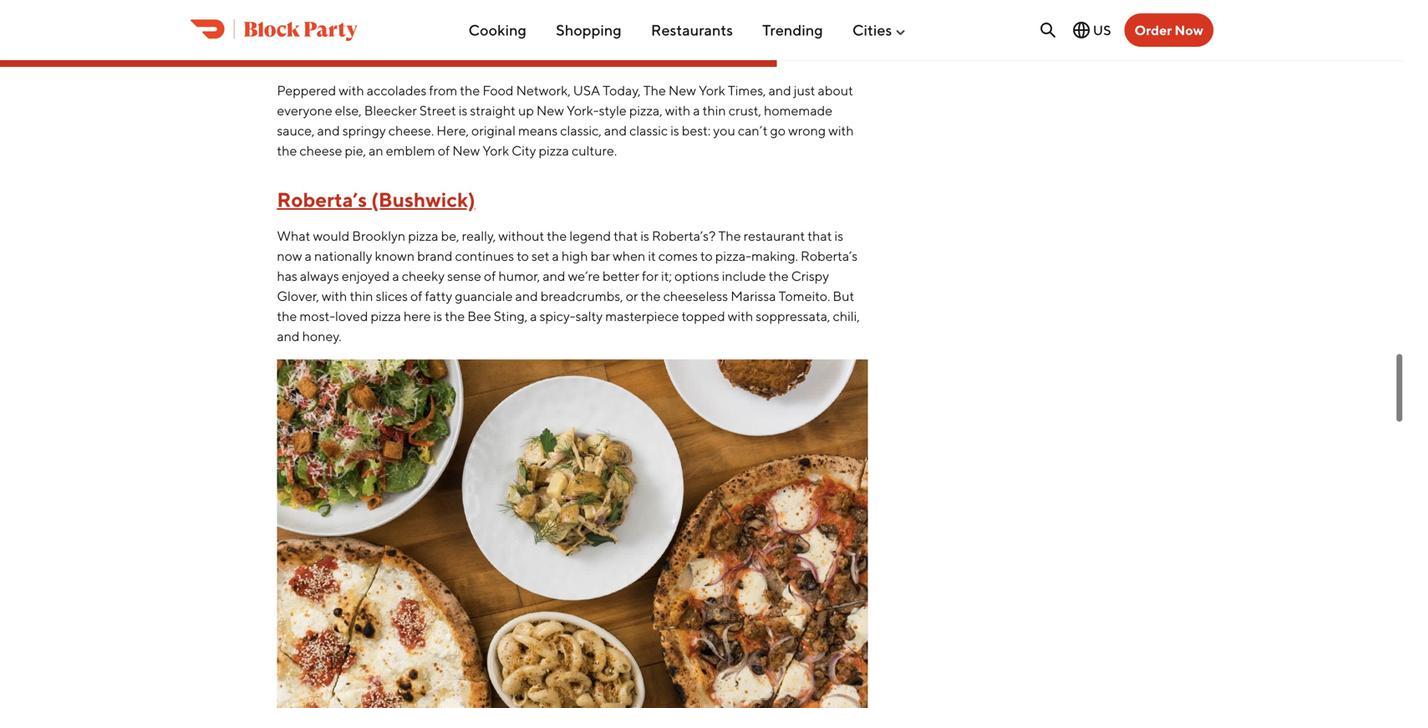 Task type: locate. For each thing, give the bounding box(es) containing it.
soppressata,
[[756, 308, 831, 324]]

is
[[459, 103, 468, 118], [671, 123, 680, 139], [641, 228, 650, 244], [835, 228, 844, 244], [434, 308, 442, 324]]

really,
[[462, 228, 496, 244]]

cheese
[[300, 143, 342, 159]]

culture.
[[572, 143, 617, 159]]

roberta's (bushwick)
[[277, 188, 476, 212]]

0 horizontal spatial bleecker
[[277, 42, 360, 66]]

the
[[460, 82, 480, 98], [277, 143, 297, 159], [547, 228, 567, 244], [769, 268, 789, 284], [641, 288, 661, 304], [277, 308, 297, 324], [445, 308, 465, 324]]

2 that from the left
[[808, 228, 832, 244]]

0 horizontal spatial pizza
[[371, 308, 401, 324]]

0 horizontal spatial new
[[452, 143, 480, 159]]

most-
[[300, 308, 335, 324]]

that up when
[[614, 228, 638, 244]]

springy
[[343, 123, 386, 139]]

with right wrong
[[829, 123, 854, 139]]

new up best:
[[669, 82, 696, 98]]

and left "honey."
[[277, 328, 300, 344]]

and down humor,
[[515, 288, 538, 304]]

new down here,
[[452, 143, 480, 159]]

2 vertical spatial new
[[452, 143, 480, 159]]

the up set at the top of the page
[[547, 228, 567, 244]]

peppered
[[277, 82, 336, 98]]

thin inside peppered with accolades from the food network, usa today, the new york times, and just about everyone else, bleecker street is straight up new york-style pizza, with a thin crust, homemade sauce, and springy cheese. here, original means classic, and classic is best: you can't go wrong with the cheese pie, an emblem of new york city pizza culture.
[[703, 103, 726, 118]]

sauce,
[[277, 123, 315, 139]]

0 vertical spatial pizza
[[539, 143, 569, 159]]

york
[[699, 82, 726, 98], [483, 143, 509, 159]]

of inside options include the crispy glover, with thin slices of fatty guanciale and breadcrumbs, or the cheeseless marissa tomeito. but the most-loved pizza here is the bee sting, a spicy-salty masterpiece topped with soppressata, chili, and honey.
[[410, 288, 423, 304]]

bleecker
[[277, 42, 360, 66], [364, 103, 417, 118]]

1 horizontal spatial bleecker
[[364, 103, 417, 118]]

to
[[517, 248, 529, 264], [701, 248, 713, 264]]

york down original
[[483, 143, 509, 159]]

a right sting, at the top left
[[530, 308, 537, 324]]

cheeky
[[402, 268, 445, 284]]

and down set at the top of the page
[[543, 268, 566, 284]]

options include the crispy glover, with thin slices of fatty guanciale and breadcrumbs, or the cheeseless marissa tomeito. but the most-loved pizza here is the bee sting, a spicy-salty masterpiece topped with soppressata, chili, and honey.
[[277, 268, 860, 344]]

street down from
[[420, 103, 456, 118]]

2 vertical spatial of
[[410, 288, 423, 304]]

cities
[[853, 21, 892, 39]]

1 vertical spatial thin
[[350, 288, 373, 304]]

of down here,
[[438, 143, 450, 159]]

roberta's up would
[[277, 188, 367, 212]]

york left the times,
[[699, 82, 726, 98]]

a right now
[[305, 248, 312, 264]]

of up the here
[[410, 288, 423, 304]]

new
[[669, 82, 696, 98], [537, 103, 564, 118], [452, 143, 480, 159]]

order now link
[[1125, 13, 1214, 47]]

bleecker down accolades
[[364, 103, 417, 118]]

classic
[[630, 123, 668, 139]]

accolades
[[367, 82, 427, 98]]

0 horizontal spatial thin
[[350, 288, 373, 304]]

new down network, at left
[[537, 103, 564, 118]]

a up best:
[[693, 103, 700, 118]]

city
[[512, 143, 536, 159]]

1 horizontal spatial of
[[438, 143, 450, 159]]

comes
[[659, 248, 698, 264]]

with down always
[[322, 288, 347, 304]]

to up options
[[701, 248, 713, 264]]

0 horizontal spatial to
[[517, 248, 529, 264]]

and left 'just'
[[769, 82, 792, 98]]

roberta's?
[[652, 228, 716, 244]]

here
[[404, 308, 431, 324]]

that
[[614, 228, 638, 244], [808, 228, 832, 244]]

roberta's bestpizzanyc image
[[277, 360, 868, 708]]

roberta's inside what would brooklyn pizza be, really, without the legend that is roberta's? the restaurant that is now a nationally known brand continues to set a high bar when it comes to pizza-making. roberta's has always enjoyed a cheeky sense of humor, and we're better for it;
[[801, 248, 858, 264]]

roberta's up crispy
[[801, 248, 858, 264]]

always
[[300, 268, 339, 284]]

original
[[472, 123, 516, 139]]

and up "cheese"
[[317, 123, 340, 139]]

known
[[375, 248, 415, 264]]

1 vertical spatial pizza
[[408, 228, 439, 244]]

crispy
[[791, 268, 829, 284]]

tomeito.
[[779, 288, 830, 304]]

guanciale
[[455, 288, 513, 304]]

0 vertical spatial the
[[644, 82, 666, 98]]

network,
[[516, 82, 571, 98]]

the right or
[[641, 288, 661, 304]]

pizza down means
[[539, 143, 569, 159]]

to left set at the top of the page
[[517, 248, 529, 264]]

2 horizontal spatial pizza
[[539, 143, 569, 159]]

0 horizontal spatial that
[[614, 228, 638, 244]]

1 horizontal spatial thin
[[703, 103, 726, 118]]

thin up you
[[703, 103, 726, 118]]

1 vertical spatial the
[[719, 228, 741, 244]]

the inside peppered with accolades from the food network, usa today, the new york times, and just about everyone else, bleecker street is straight up new york-style pizza, with a thin crust, homemade sauce, and springy cheese. here, original means classic, and classic is best: you can't go wrong with the cheese pie, an emblem of new york city pizza culture.
[[644, 82, 666, 98]]

the up pizza,
[[644, 82, 666, 98]]

0 vertical spatial roberta's
[[277, 188, 367, 212]]

2 vertical spatial pizza
[[371, 308, 401, 324]]

shopping link
[[556, 14, 622, 46]]

1 to from the left
[[517, 248, 529, 264]]

the up pizza-
[[719, 228, 741, 244]]

pizza-
[[715, 248, 752, 264]]

cooking link
[[469, 14, 527, 46]]

a down known
[[392, 268, 399, 284]]

0 horizontal spatial the
[[644, 82, 666, 98]]

1 horizontal spatial that
[[808, 228, 832, 244]]

roberta's
[[277, 188, 367, 212], [801, 248, 858, 264]]

street up accolades
[[364, 42, 422, 66]]

is down fatty
[[434, 308, 442, 324]]

0 vertical spatial of
[[438, 143, 450, 159]]

0 vertical spatial new
[[669, 82, 696, 98]]

is left best:
[[671, 123, 680, 139]]

1 horizontal spatial roberta's
[[801, 248, 858, 264]]

0 vertical spatial bleecker
[[277, 42, 360, 66]]

pie,
[[345, 143, 366, 159]]

1 horizontal spatial pizza
[[408, 228, 439, 244]]

and down the style
[[604, 123, 627, 139]]

the right from
[[460, 82, 480, 98]]

1 horizontal spatial to
[[701, 248, 713, 264]]

glover,
[[277, 288, 319, 304]]

that up crispy
[[808, 228, 832, 244]]

and
[[769, 82, 792, 98], [317, 123, 340, 139], [604, 123, 627, 139], [543, 268, 566, 284], [515, 288, 538, 304], [277, 328, 300, 344]]

york-
[[567, 103, 599, 118]]

1 vertical spatial of
[[484, 268, 496, 284]]

1 vertical spatial bleecker
[[364, 103, 417, 118]]

0 vertical spatial york
[[699, 82, 726, 98]]

pizza down slices
[[371, 308, 401, 324]]

1 horizontal spatial new
[[537, 103, 564, 118]]

2 horizontal spatial new
[[669, 82, 696, 98]]

straight
[[470, 103, 516, 118]]

now
[[1175, 22, 1204, 38]]

bleecker street pizza
[[277, 42, 476, 66]]

0 vertical spatial thin
[[703, 103, 726, 118]]

of inside what would brooklyn pizza be, really, without the legend that is roberta's? the restaurant that is now a nationally known brand continues to set a high bar when it comes to pizza-making. roberta's has always enjoyed a cheeky sense of humor, and we're better for it;
[[484, 268, 496, 284]]

of down continues
[[484, 268, 496, 284]]

thin down enjoyed
[[350, 288, 373, 304]]

1 vertical spatial roberta's
[[801, 248, 858, 264]]

0 horizontal spatial of
[[410, 288, 423, 304]]

options
[[675, 268, 720, 284]]

1 vertical spatial street
[[420, 103, 456, 118]]

of inside peppered with accolades from the food network, usa today, the new york times, and just about everyone else, bleecker street is straight up new york-style pizza, with a thin crust, homemade sauce, and springy cheese. here, original means classic, and classic is best: you can't go wrong with the cheese pie, an emblem of new york city pizza culture.
[[438, 143, 450, 159]]

0 horizontal spatial york
[[483, 143, 509, 159]]

pizza up brand at left
[[408, 228, 439, 244]]

homemade
[[764, 103, 833, 118]]

pizza inside peppered with accolades from the food network, usa today, the new york times, and just about everyone else, bleecker street is straight up new york-style pizza, with a thin crust, homemade sauce, and springy cheese. here, original means classic, and classic is best: you can't go wrong with the cheese pie, an emblem of new york city pizza culture.
[[539, 143, 569, 159]]

continues
[[455, 248, 514, 264]]

a right set at the top of the page
[[552, 248, 559, 264]]

but
[[833, 288, 855, 304]]

salty
[[576, 308, 603, 324]]

a
[[693, 103, 700, 118], [305, 248, 312, 264], [552, 248, 559, 264], [392, 268, 399, 284], [530, 308, 537, 324]]

bleecker up "peppered"
[[277, 42, 360, 66]]

set
[[532, 248, 550, 264]]

1 horizontal spatial york
[[699, 82, 726, 98]]

it
[[648, 248, 656, 264]]

sting,
[[494, 308, 528, 324]]

1 horizontal spatial the
[[719, 228, 741, 244]]

marissa
[[731, 288, 776, 304]]

2 horizontal spatial of
[[484, 268, 496, 284]]

of
[[438, 143, 450, 159], [484, 268, 496, 284], [410, 288, 423, 304]]



Task type: describe. For each thing, give the bounding box(es) containing it.
else,
[[335, 103, 362, 118]]

restaurants
[[651, 21, 733, 39]]

legend
[[570, 228, 611, 244]]

0 horizontal spatial roberta's
[[277, 188, 367, 212]]

usa
[[573, 82, 600, 98]]

pizza inside what would brooklyn pizza be, really, without the legend that is roberta's? the restaurant that is now a nationally known brand continues to set a high bar when it comes to pizza-making. roberta's has always enjoyed a cheeky sense of humor, and we're better for it;
[[408, 228, 439, 244]]

enjoyed
[[342, 268, 390, 284]]

an
[[369, 143, 383, 159]]

1 vertical spatial york
[[483, 143, 509, 159]]

has
[[277, 268, 298, 284]]

style
[[599, 103, 627, 118]]

you
[[713, 123, 736, 139]]

and inside what would brooklyn pizza be, really, without the legend that is roberta's? the restaurant that is now a nationally known brand continues to set a high bar when it comes to pizza-making. roberta's has always enjoyed a cheeky sense of humor, and we're better for it;
[[543, 268, 566, 284]]

peppered with accolades from the food network, usa today, the new york times, and just about everyone else, bleecker street is straight up new york-style pizza, with a thin crust, homemade sauce, and springy cheese. here, original means classic, and classic is best: you can't go wrong with the cheese pie, an emblem of new york city pizza culture.
[[277, 82, 854, 159]]

trending link
[[763, 14, 823, 46]]

topped
[[682, 308, 725, 324]]

bar
[[591, 248, 610, 264]]

without
[[499, 228, 544, 244]]

honey.
[[302, 328, 342, 344]]

the inside what would brooklyn pizza be, really, without the legend that is roberta's? the restaurant that is now a nationally known brand continues to set a high bar when it comes to pizza-making. roberta's has always enjoyed a cheeky sense of humor, and we're better for it;
[[719, 228, 741, 244]]

order now
[[1135, 22, 1204, 38]]

wrong
[[788, 123, 826, 139]]

what would brooklyn pizza be, really, without the legend that is roberta's? the restaurant that is now a nationally known brand continues to set a high bar when it comes to pizza-making. roberta's has always enjoyed a cheeky sense of humor, and we're better for it;
[[277, 228, 858, 284]]

the left "bee"
[[445, 308, 465, 324]]

chili,
[[833, 308, 860, 324]]

the down sauce,
[[277, 143, 297, 159]]

crust,
[[729, 103, 762, 118]]

better
[[603, 268, 640, 284]]

with up else,
[[339, 82, 364, 98]]

include
[[722, 268, 766, 284]]

shopping
[[556, 21, 622, 39]]

means
[[518, 123, 558, 139]]

pizza inside options include the crispy glover, with thin slices of fatty guanciale and breadcrumbs, or the cheeseless marissa tomeito. but the most-loved pizza here is the bee sting, a spicy-salty masterpiece topped with soppressata, chili, and honey.
[[371, 308, 401, 324]]

spicy-
[[540, 308, 576, 324]]

it;
[[661, 268, 672, 284]]

with down the marissa
[[728, 308, 753, 324]]

go
[[770, 123, 786, 139]]

is inside options include the crispy glover, with thin slices of fatty guanciale and breadcrumbs, or the cheeseless marissa tomeito. but the most-loved pizza here is the bee sting, a spicy-salty masterpiece topped with soppressata, chili, and honey.
[[434, 308, 442, 324]]

the down glover,
[[277, 308, 297, 324]]

street inside peppered with accolades from the food network, usa today, the new york times, and just about everyone else, bleecker street is straight up new york-style pizza, with a thin crust, homemade sauce, and springy cheese. here, original means classic, and classic is best: you can't go wrong with the cheese pie, an emblem of new york city pizza culture.
[[420, 103, 456, 118]]

classic,
[[560, 123, 602, 139]]

doordash blog image
[[191, 19, 358, 41]]

food
[[483, 82, 514, 98]]

about
[[818, 82, 853, 98]]

bleecker street pizza link
[[277, 42, 476, 66]]

cheese.
[[389, 123, 434, 139]]

times,
[[728, 82, 766, 98]]

from
[[429, 82, 458, 98]]

or
[[626, 288, 638, 304]]

just
[[794, 82, 816, 98]]

trending
[[763, 21, 823, 39]]

loved
[[335, 308, 368, 324]]

what
[[277, 228, 311, 244]]

brooklyn
[[352, 228, 406, 244]]

2 to from the left
[[701, 248, 713, 264]]

emblem
[[386, 143, 435, 159]]

cities link
[[853, 14, 907, 46]]

order
[[1135, 22, 1172, 38]]

roberta's (bushwick) link
[[277, 188, 476, 212]]

bleecker inside peppered with accolades from the food network, usa today, the new york times, and just about everyone else, bleecker street is straight up new york-style pizza, with a thin crust, homemade sauce, and springy cheese. here, original means classic, and classic is best: you can't go wrong with the cheese pie, an emblem of new york city pizza culture.
[[364, 103, 417, 118]]

today,
[[603, 82, 641, 98]]

is up the it
[[641, 228, 650, 244]]

here,
[[437, 123, 469, 139]]

brand
[[417, 248, 453, 264]]

cooking
[[469, 21, 527, 39]]

thin inside options include the crispy glover, with thin slices of fatty guanciale and breadcrumbs, or the cheeseless marissa tomeito. but the most-loved pizza here is the bee sting, a spicy-salty masterpiece topped with soppressata, chili, and honey.
[[350, 288, 373, 304]]

now
[[277, 248, 302, 264]]

restaurants link
[[651, 14, 733, 46]]

cheeseless
[[663, 288, 728, 304]]

0 vertical spatial street
[[364, 42, 422, 66]]

up
[[518, 103, 534, 118]]

a inside options include the crispy glover, with thin slices of fatty guanciale and breadcrumbs, or the cheeseless marissa tomeito. but the most-loved pizza here is the bee sting, a spicy-salty masterpiece topped with soppressata, chili, and honey.
[[530, 308, 537, 324]]

breadcrumbs,
[[541, 288, 623, 304]]

1 that from the left
[[614, 228, 638, 244]]

making.
[[752, 248, 798, 264]]

a inside peppered with accolades from the food network, usa today, the new york times, and just about everyone else, bleecker street is straight up new york-style pizza, with a thin crust, homemade sauce, and springy cheese. here, original means classic, and classic is best: you can't go wrong with the cheese pie, an emblem of new york city pizza culture.
[[693, 103, 700, 118]]

(bushwick)
[[371, 188, 476, 212]]

can't
[[738, 123, 768, 139]]

the down making.
[[769, 268, 789, 284]]

would
[[313, 228, 350, 244]]

best:
[[682, 123, 711, 139]]

bee
[[468, 308, 491, 324]]

fatty
[[425, 288, 453, 304]]

1 vertical spatial new
[[537, 103, 564, 118]]

when
[[613, 248, 646, 264]]

high
[[562, 248, 588, 264]]

is up but
[[835, 228, 844, 244]]

humor,
[[499, 268, 540, 284]]

restaurant
[[744, 228, 805, 244]]

everyone
[[277, 103, 333, 118]]

sense
[[447, 268, 481, 284]]

pizza
[[426, 42, 476, 66]]

pizza,
[[629, 103, 663, 118]]

we're
[[568, 268, 600, 284]]

is up here,
[[459, 103, 468, 118]]

the inside what would brooklyn pizza be, really, without the legend that is roberta's? the restaurant that is now a nationally known brand continues to set a high bar when it comes to pizza-making. roberta's has always enjoyed a cheeky sense of humor, and we're better for it;
[[547, 228, 567, 244]]

with up best:
[[665, 103, 691, 118]]

us
[[1093, 22, 1112, 38]]

globe line image
[[1072, 20, 1092, 40]]



Task type: vqa. For each thing, say whether or not it's contained in the screenshot.
cheeseless
yes



